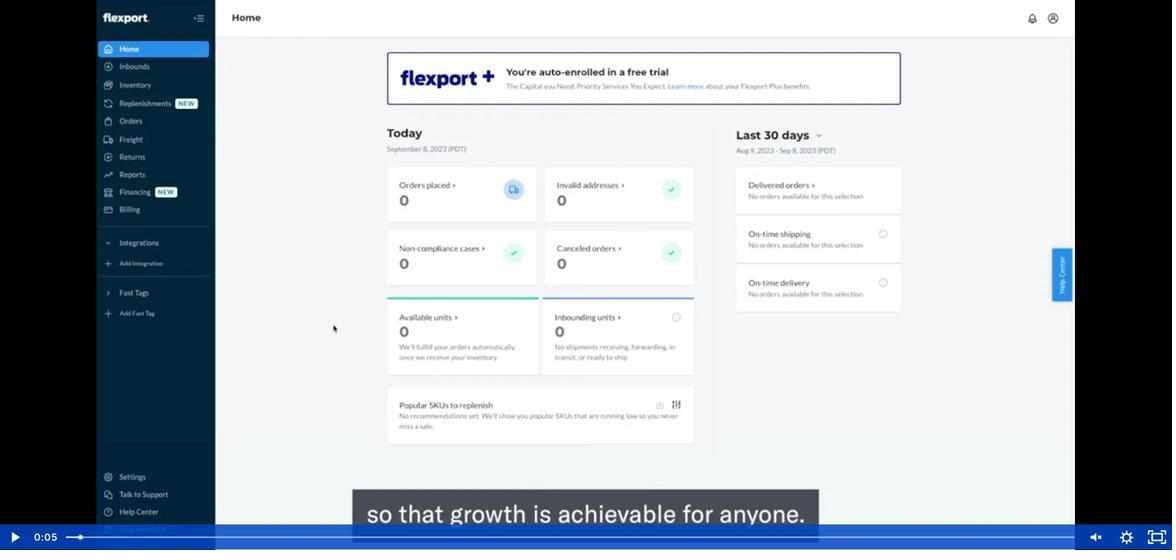 Task type: vqa. For each thing, say whether or not it's contained in the screenshot.
Video element
yes



Task type: describe. For each thing, give the bounding box(es) containing it.
video element
[[0, 0, 1172, 550]]



